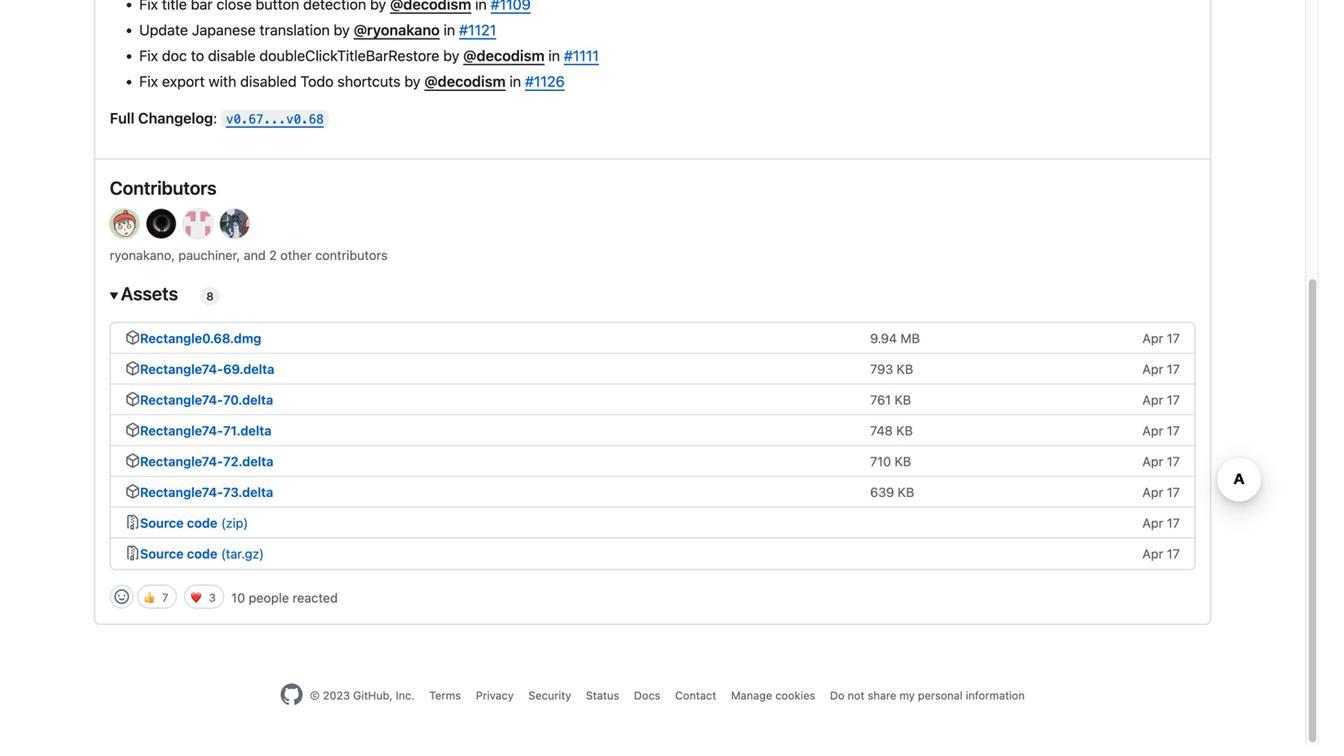 Task type: locate. For each thing, give the bounding box(es) containing it.
by right shortcuts
[[404, 73, 421, 90]]

6 apr 17 from the top
[[1143, 485, 1180, 500]]

apr
[[1143, 331, 1164, 346], [1143, 362, 1164, 377], [1143, 392, 1164, 408], [1143, 423, 1164, 438], [1143, 454, 1164, 469], [1143, 485, 1164, 500], [1143, 515, 1164, 531], [1143, 546, 1164, 561]]

© 2023 github, inc.
[[310, 689, 415, 702]]

doubleclicktitlebarrestore
[[260, 47, 440, 64]]

5 rectangle74- from the top
[[140, 485, 223, 500]]

do not share my personal information
[[830, 689, 1025, 702]]

2 17 from the top
[[1167, 362, 1180, 377]]

manage cookies
[[731, 689, 816, 702]]

#1121
[[459, 21, 496, 39]]

kb for 710 kb
[[895, 454, 912, 469]]

748
[[870, 423, 893, 438]]

rectangle74- up rectangle74-71.delta
[[140, 392, 223, 408]]

security
[[529, 689, 571, 702]]

2 package image from the top
[[125, 423, 140, 437]]

5 17 from the top
[[1167, 454, 1180, 469]]

1 vertical spatial file zip image
[[125, 546, 140, 561]]

do not share my personal information button
[[830, 687, 1025, 704]]

0 vertical spatial @decodism
[[463, 47, 545, 64]]

ryonakano, pauchiner, and 2 other contributors
[[110, 248, 388, 263]]

5 apr 17 from the top
[[1143, 454, 1180, 469]]

0 vertical spatial package image
[[125, 361, 140, 376]]

710
[[870, 454, 891, 469]]

0 vertical spatial @decodism link
[[463, 47, 545, 64]]

rectangle74-73.delta
[[140, 485, 273, 500]]

793
[[870, 362, 893, 377]]

@decodism
[[463, 47, 545, 64], [424, 73, 506, 90]]

package image down rectangle74-71.delta
[[125, 453, 140, 468]]

2 horizontal spatial by
[[443, 47, 460, 64]]

3 apr 17 from the top
[[1143, 392, 1180, 408]]

7 apr 17 from the top
[[1143, 515, 1180, 531]]

todo
[[301, 73, 334, 90]]

kb right 748 at the bottom
[[897, 423, 913, 438]]

1 vertical spatial by
[[443, 47, 460, 64]]

1 vertical spatial @decodism link
[[424, 73, 506, 90]]

17 for 639 kb
[[1167, 485, 1180, 500]]

2 vertical spatial package image
[[125, 484, 140, 499]]

@pauchiner image
[[147, 209, 176, 238]]

code up the source code (tar.gz)
[[187, 515, 217, 531]]

apr for 710 kb
[[1143, 454, 1164, 469]]

apr 17 for 9.94 mb
[[1143, 331, 1180, 346]]

(tar.gz)
[[221, 546, 264, 561]]

source code (tar.gz)
[[140, 546, 264, 561]]

privacy
[[476, 689, 514, 702]]

by down #1121 link
[[443, 47, 460, 64]]

6 17 from the top
[[1167, 485, 1180, 500]]

package image down rectangle0.68.dmg
[[125, 361, 140, 376]]

code
[[187, 515, 217, 531], [187, 546, 217, 561]]

5 apr from the top
[[1143, 454, 1164, 469]]

0 vertical spatial by
[[334, 21, 350, 39]]

in left #1111
[[549, 47, 560, 64]]

1 vertical spatial package image
[[125, 423, 140, 437]]

security link
[[529, 689, 571, 702]]

github,
[[353, 689, 393, 702]]

code down source code (zip)
[[187, 546, 217, 561]]

2 source from the top
[[140, 546, 184, 561]]

1 file zip image from the top
[[125, 515, 140, 530]]

file zip image for source code (tar.gz)
[[125, 546, 140, 561]]

2 apr from the top
[[1143, 362, 1164, 377]]

source code (zip)
[[140, 515, 248, 531]]

rectangle74-
[[140, 362, 223, 377], [140, 392, 223, 408], [140, 423, 223, 438], [140, 454, 223, 469], [140, 485, 223, 500]]

1 package image from the top
[[125, 330, 140, 345]]

3
[[209, 591, 216, 604]]

assets
[[121, 283, 178, 304]]

1 vertical spatial code
[[187, 546, 217, 561]]

7 17 from the top
[[1167, 515, 1180, 531]]

japanese
[[192, 21, 256, 39]]

0 vertical spatial fix
[[139, 47, 158, 64]]

1 vertical spatial source
[[140, 546, 184, 561]]

full
[[110, 109, 135, 127]]

72.delta
[[223, 454, 274, 469]]

other
[[280, 248, 312, 263]]

1 source from the top
[[140, 515, 184, 531]]

kb
[[897, 362, 914, 377], [895, 392, 911, 408], [897, 423, 913, 438], [895, 454, 912, 469], [898, 485, 915, 500]]

1 code from the top
[[187, 515, 217, 531]]

3 package image from the top
[[125, 484, 140, 499]]

code for (zip)
[[187, 515, 217, 531]]

#1111
[[564, 47, 599, 64]]

1 apr from the top
[[1143, 331, 1164, 346]]

fix left export
[[139, 73, 158, 90]]

4 17 from the top
[[1167, 423, 1180, 438]]

0 horizontal spatial in
[[444, 21, 455, 39]]

docs
[[634, 689, 661, 702]]

kb right '710'
[[895, 454, 912, 469]]

status link
[[586, 689, 619, 702]]

2 vertical spatial in
[[510, 73, 521, 90]]

1 package image from the top
[[125, 361, 140, 376]]

homepage image
[[281, 684, 303, 706]]

package image for rectangle74-72.delta
[[125, 453, 140, 468]]

rectangle74- inside "link"
[[140, 362, 223, 377]]

update japanese translation by @ryonakano in #1121 fix doc to disable doubleclicktitlebarrestore by @decodism in #1111 fix export with disabled todo shortcuts by @decodism in #1126
[[139, 21, 599, 90]]

4 apr 17 from the top
[[1143, 423, 1180, 438]]

2 file zip image from the top
[[125, 546, 140, 561]]

1 apr 17 from the top
[[1143, 331, 1180, 346]]

1 vertical spatial @decodism
[[424, 73, 506, 90]]

761 kb
[[870, 392, 911, 408]]

70.delta
[[223, 392, 273, 408]]

apr 17
[[1143, 331, 1180, 346], [1143, 362, 1180, 377], [1143, 392, 1180, 408], [1143, 423, 1180, 438], [1143, 454, 1180, 469], [1143, 485, 1180, 500], [1143, 515, 1180, 531], [1143, 546, 1180, 561]]

rectangle74- up source code (zip)
[[140, 485, 223, 500]]

0 vertical spatial package image
[[125, 330, 140, 345]]

0 horizontal spatial by
[[334, 21, 350, 39]]

privacy link
[[476, 689, 514, 702]]

apr 17 for 793 kb
[[1143, 362, 1180, 377]]

3 package image from the top
[[125, 453, 140, 468]]

6 apr from the top
[[1143, 485, 1164, 500]]

kb for 748 kb
[[897, 423, 913, 438]]

source up the 7
[[140, 546, 184, 561]]

#1111 link
[[564, 47, 599, 64]]

package image
[[125, 330, 140, 345], [125, 392, 140, 407], [125, 484, 140, 499]]

rectangle74-72.delta link
[[140, 453, 285, 470]]

fix left 'doc'
[[139, 47, 158, 64]]

0 vertical spatial file zip image
[[125, 515, 140, 530]]

kb right '793'
[[897, 362, 914, 377]]

rectangle74- down rectangle74-71.delta
[[140, 454, 223, 469]]

rectangle0.68.dmg link
[[140, 330, 273, 346]]

rectangle74- down 'rectangle74-70.delta'
[[140, 423, 223, 438]]

apr 17 for 748 kb
[[1143, 423, 1180, 438]]

👍
[[144, 591, 155, 606]]

package image up rectangle74-71.delta
[[125, 392, 140, 407]]

3 apr from the top
[[1143, 392, 1164, 408]]

1 horizontal spatial in
[[510, 73, 521, 90]]

1 fix from the top
[[139, 47, 158, 64]]

8 apr 17 from the top
[[1143, 546, 1180, 561]]

4 apr from the top
[[1143, 423, 1164, 438]]

793 kb
[[870, 362, 914, 377]]

❤️
[[191, 591, 202, 606]]

disable
[[208, 47, 256, 64]]

source up the source code (tar.gz)
[[140, 515, 184, 531]]

0 vertical spatial code
[[187, 515, 217, 531]]

kb right the 761 on the right bottom
[[895, 392, 911, 408]]

add or remove reactions image
[[114, 589, 129, 604]]

17 for 761 kb
[[1167, 392, 1180, 408]]

in left #1121 link
[[444, 21, 455, 39]]

terms link
[[429, 689, 461, 702]]

in left #1126 link
[[510, 73, 521, 90]]

contact link
[[675, 689, 717, 702]]

package image up source code (zip)
[[125, 484, 140, 499]]

rectangle0.68.dmg
[[140, 331, 261, 346]]

1 rectangle74- from the top
[[140, 362, 223, 377]]

apr 17 for 710 kb
[[1143, 454, 1180, 469]]

4 rectangle74- from the top
[[140, 454, 223, 469]]

2 rectangle74- from the top
[[140, 392, 223, 408]]

rectangle74- for 70.delta
[[140, 392, 223, 408]]

status
[[586, 689, 619, 702]]

9.94
[[870, 331, 897, 346]]

by up doubleclicktitlebarrestore
[[334, 21, 350, 39]]

2 package image from the top
[[125, 392, 140, 407]]

0 vertical spatial source
[[140, 515, 184, 531]]

748 kb
[[870, 423, 913, 438]]

2 vertical spatial package image
[[125, 453, 140, 468]]

by
[[334, 21, 350, 39], [443, 47, 460, 64], [404, 73, 421, 90]]

1 vertical spatial fix
[[139, 73, 158, 90]]

@decodism link
[[463, 47, 545, 64], [424, 73, 506, 90]]

3 17 from the top
[[1167, 392, 1180, 408]]

kb right 639
[[898, 485, 915, 500]]

2 code from the top
[[187, 546, 217, 561]]

3 rectangle74- from the top
[[140, 423, 223, 438]]

update
[[139, 21, 188, 39]]

file zip image
[[125, 515, 140, 530], [125, 546, 140, 561]]

2 vertical spatial by
[[404, 73, 421, 90]]

1 vertical spatial package image
[[125, 392, 140, 407]]

source for source code (tar.gz)
[[140, 546, 184, 561]]

1 17 from the top
[[1167, 331, 1180, 346]]

rectangle74- for 72.delta
[[140, 454, 223, 469]]

apr 17 for 761 kb
[[1143, 392, 1180, 408]]

8 apr from the top
[[1143, 546, 1164, 561]]

1 vertical spatial in
[[549, 47, 560, 64]]

73.delta
[[223, 485, 273, 500]]

761
[[870, 392, 891, 408]]

package image down 'rectangle74-70.delta'
[[125, 423, 140, 437]]

package image down assets
[[125, 330, 140, 345]]

inc.
[[396, 689, 415, 702]]

©
[[310, 689, 320, 702]]

fix
[[139, 47, 158, 64], [139, 73, 158, 90]]

in
[[444, 21, 455, 39], [549, 47, 560, 64], [510, 73, 521, 90]]

@ryonakano link
[[354, 21, 440, 39]]

apr for 761 kb
[[1143, 392, 1164, 408]]

@ryonakano image
[[110, 209, 139, 238]]

17 for 710 kb
[[1167, 454, 1180, 469]]

people
[[249, 590, 289, 606]]

2 apr 17 from the top
[[1143, 362, 1180, 377]]

package image
[[125, 361, 140, 376], [125, 423, 140, 437], [125, 453, 140, 468]]

rectangle74- down rectangle0.68.dmg
[[140, 362, 223, 377]]

apr for 748 kb
[[1143, 423, 1164, 438]]



Task type: vqa. For each thing, say whether or not it's contained in the screenshot.
❤️
yes



Task type: describe. For each thing, give the bounding box(es) containing it.
contact
[[675, 689, 717, 702]]

docs link
[[634, 689, 661, 702]]

information
[[966, 689, 1025, 702]]

personal
[[918, 689, 963, 702]]

rectangle74-70.delta link
[[140, 392, 285, 408]]

share
[[868, 689, 897, 702]]

code for (tar.gz)
[[187, 546, 217, 561]]

with
[[209, 73, 236, 90]]

package image for rectangle74-70.delta
[[125, 392, 140, 407]]

@decodism image
[[183, 209, 213, 238]]

@ryonakano
[[354, 21, 440, 39]]

to
[[191, 47, 204, 64]]

manage cookies button
[[731, 687, 816, 704]]

not
[[848, 689, 865, 702]]

package image for rectangle0.68.dmg
[[125, 330, 140, 345]]

rectangle74-71.delta
[[140, 423, 272, 438]]

8 17 from the top
[[1167, 546, 1180, 561]]

contributors
[[110, 177, 217, 198]]

contributors
[[315, 248, 388, 263]]

2 horizontal spatial in
[[549, 47, 560, 64]]

2023
[[323, 689, 350, 702]]

ryonakano,
[[110, 248, 175, 263]]

rectangle74- for 69.delta
[[140, 362, 223, 377]]

changelog
[[138, 109, 213, 127]]

(zip)
[[221, 515, 248, 531]]

17 for 748 kb
[[1167, 423, 1180, 438]]

disabled
[[240, 73, 297, 90]]

kb for 639 kb
[[898, 485, 915, 500]]

rectangle74-70.delta
[[140, 392, 273, 408]]

package image for rectangle74-71.delta
[[125, 423, 140, 437]]

639
[[870, 485, 894, 500]]

v0.67...v0.68 link
[[221, 109, 329, 129]]

apr 17 for 639 kb
[[1143, 485, 1180, 500]]

17 for 9.94 mb
[[1167, 331, 1180, 346]]

translation
[[260, 21, 330, 39]]

@jerry23011 image
[[220, 209, 249, 238]]

package image for rectangle74-69.delta
[[125, 361, 140, 376]]

639 kb
[[870, 485, 915, 500]]

pauchiner,
[[178, 248, 240, 263]]

rectangle74-72.delta
[[140, 454, 274, 469]]

10 people reacted
[[231, 590, 338, 606]]

export
[[162, 73, 205, 90]]

9.94 mb
[[870, 331, 920, 346]]

apr for 9.94 mb
[[1143, 331, 1164, 346]]

7
[[162, 591, 168, 604]]

17 for 793 kb
[[1167, 362, 1180, 377]]

rectangle74-71.delta link
[[140, 423, 283, 439]]

full changelog : v0.67...v0.68
[[110, 109, 324, 127]]

0 vertical spatial in
[[444, 21, 455, 39]]

apr for 793 kb
[[1143, 362, 1164, 377]]

rectangle74- for 73.delta
[[140, 485, 223, 500]]

mb
[[901, 331, 920, 346]]

#1126 link
[[525, 73, 565, 90]]

@decodism link for fix export with disabled todo shortcuts by
[[424, 73, 506, 90]]

@decodism link for fix doc to disable doubleclicktitlebarrestore by
[[463, 47, 545, 64]]

#1121 link
[[459, 21, 496, 39]]

file zip image for source code (zip)
[[125, 515, 140, 530]]

2 fix from the top
[[139, 73, 158, 90]]

source for source code (zip)
[[140, 515, 184, 531]]

rectangle74-73.delta link
[[140, 484, 285, 500]]

710 kb
[[870, 454, 912, 469]]

👍 7
[[144, 591, 168, 606]]

and
[[244, 248, 266, 263]]

v0.67...v0.68
[[226, 112, 324, 126]]

1 horizontal spatial by
[[404, 73, 421, 90]]

❤️ 3
[[191, 591, 216, 606]]

:
[[213, 109, 217, 127]]

apr for 639 kb
[[1143, 485, 1164, 500]]

rectangle74- for 71.delta
[[140, 423, 223, 438]]

69.delta
[[223, 362, 275, 377]]

10
[[231, 590, 245, 606]]

add or remove reactions element
[[110, 585, 134, 609]]

7 apr from the top
[[1143, 515, 1164, 531]]

manage
[[731, 689, 772, 702]]

do
[[830, 689, 845, 702]]

my
[[900, 689, 915, 702]]

rectangle74-69.delta link
[[140, 361, 286, 377]]

doc
[[162, 47, 187, 64]]

rectangle74-69.delta
[[140, 362, 275, 377]]

package image for rectangle74-73.delta
[[125, 484, 140, 499]]

reacted
[[293, 590, 338, 606]]

kb for 793 kb
[[897, 362, 914, 377]]

cookies
[[776, 689, 816, 702]]

#1126
[[525, 73, 565, 90]]

2
[[269, 248, 277, 263]]

kb for 761 kb
[[895, 392, 911, 408]]

terms
[[429, 689, 461, 702]]



